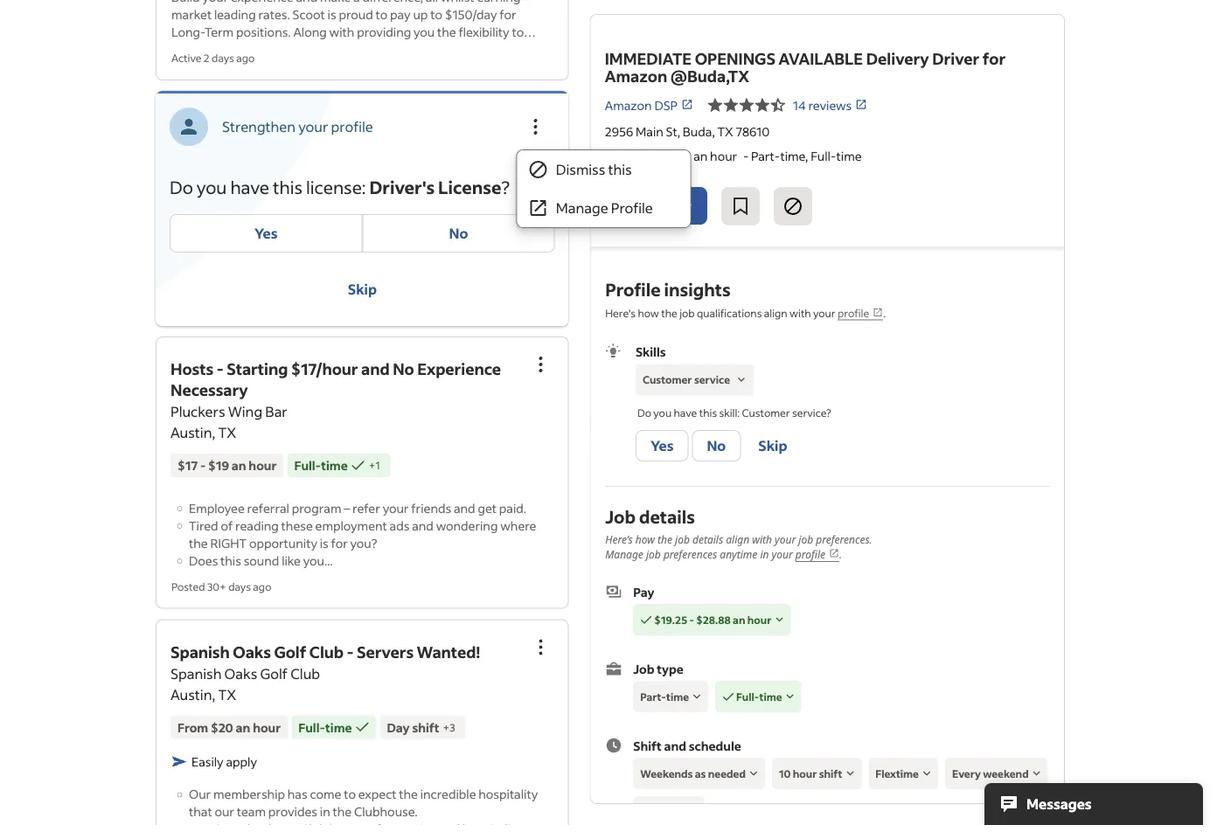 Task type: locate. For each thing, give the bounding box(es) containing it.
license
[[438, 176, 501, 198]]

1 vertical spatial you
[[197, 176, 227, 198]]

full- left matches your preference icon
[[298, 720, 325, 735]]

no down license
[[449, 224, 468, 242]]

0 vertical spatial spanish
[[170, 642, 230, 662]]

spanish
[[170, 642, 230, 662], [170, 664, 222, 682]]

- for $19.25 - $28.88 an hour - part-time, full-time
[[644, 148, 650, 163]]

this down right
[[220, 553, 241, 568]]

1 vertical spatial full-time
[[736, 690, 782, 704]]

buda,
[[683, 123, 715, 139]]

to
[[376, 7, 388, 22], [430, 7, 442, 22], [344, 786, 356, 802]]

1 horizontal spatial yes button
[[635, 430, 688, 462]]

78610
[[736, 123, 770, 139]]

with for here's how the job qualifications align with your
[[789, 306, 811, 320]]

your inside 'build your experience and make a difference, all whilst earning market leading rates. scoot is proud to pay up to $150/day for long-term positions. along with providing you the flexibility to…'
[[202, 0, 228, 5]]

here's for here's how the job qualifications align with your
[[605, 306, 635, 320]]

time left matches your preference image
[[321, 458, 348, 473]]

immediate
[[605, 49, 692, 69]]

0 horizontal spatial in
[[320, 804, 330, 820]]

yes button down the customer service
[[635, 430, 688, 462]]

1 horizontal spatial no
[[449, 224, 468, 242]]

time,
[[780, 148, 808, 163]]

full-time up schedule
[[736, 690, 782, 704]]

1 horizontal spatial no button
[[691, 430, 740, 462]]

+ right day
[[443, 720, 450, 734]]

0 vertical spatial full-time
[[294, 458, 348, 473]]

tx
[[717, 123, 733, 139], [218, 424, 236, 442], [218, 685, 236, 703]]

1 here's from the top
[[605, 306, 635, 320]]

0 horizontal spatial shift
[[412, 720, 439, 735]]

with right preferences
[[752, 532, 772, 547]]

1 amazon from the top
[[605, 66, 667, 86]]

skip for skip link
[[348, 280, 377, 298]]

align right preferences
[[725, 532, 749, 547]]

an right $20
[[236, 720, 250, 735]]

2 vertical spatial with
[[752, 532, 772, 547]]

part- down 78610
[[751, 148, 780, 163]]

0 vertical spatial profile
[[331, 118, 373, 136]]

with down proud
[[329, 24, 354, 40]]

here's for here's how the job details align with your job preferences.
[[605, 532, 632, 547]]

$150/day
[[445, 7, 497, 22]]

messages button
[[984, 783, 1203, 825]]

2 vertical spatial for
[[331, 535, 348, 551]]

0 horizontal spatial no
[[393, 359, 414, 379]]

reading
[[235, 518, 279, 533]]

ago down positions.
[[236, 51, 255, 65]]

1 vertical spatial .
[[839, 547, 842, 561]]

do for do you have this license:
[[170, 176, 193, 198]]

no inside "do you have this license: <b>driver's license</b>?" group
[[449, 224, 468, 242]]

0 horizontal spatial skip
[[348, 280, 377, 298]]

yes for skill:
[[650, 437, 673, 455]]

you...
[[303, 553, 333, 568]]

job left type
[[633, 661, 654, 677]]

how down profile insights
[[637, 306, 659, 320]]

1 vertical spatial shift
[[819, 767, 842, 781]]

club
[[309, 642, 344, 662], [290, 664, 320, 682]]

0 vertical spatial skip
[[348, 280, 377, 298]]

hosts
[[170, 359, 213, 379]]

1 horizontal spatial align
[[764, 306, 787, 320]]

full- up program
[[294, 458, 321, 473]]

0 vertical spatial profile link
[[837, 306, 883, 320]]

0 horizontal spatial do
[[170, 176, 193, 198]]

profile for here's how the job details align with your job preferences.
[[795, 547, 825, 561]]

do you have this license: driver's license ?
[[170, 176, 510, 198]]

details down job details
[[692, 532, 723, 547]]

where
[[500, 518, 536, 533]]

0 horizontal spatial .
[[839, 547, 842, 561]]

0 vertical spatial align
[[764, 306, 787, 320]]

employee
[[189, 500, 245, 516]]

$28.88 down 'st,'
[[652, 148, 691, 163]]

$19.25 down 2956
[[605, 148, 642, 163]]

you inside 'build your experience and make a difference, all whilst earning market leading rates. scoot is proud to pay up to $150/day for long-term positions. along with providing you the flexibility to…'
[[414, 24, 435, 40]]

1 vertical spatial no
[[393, 359, 414, 379]]

and up scoot
[[296, 0, 318, 5]]

austin, inside spanish oaks golf club - servers wanted! spanish oaks golf club austin, tx
[[170, 685, 215, 703]]

0 vertical spatial .
[[883, 306, 885, 320]]

0 vertical spatial +
[[369, 459, 375, 472]]

0 vertical spatial service
[[694, 373, 730, 386]]

an down buda,
[[693, 148, 708, 163]]

service up skip button
[[792, 406, 826, 420]]

full-time for experience
[[294, 458, 348, 473]]

1 horizontal spatial to
[[376, 7, 388, 22]]

manage job preferences anytime in your
[[605, 547, 795, 561]]

scoot
[[292, 7, 325, 22]]

tx up $19.25 - $28.88 an hour - part-time, full-time
[[717, 123, 733, 139]]

1 vertical spatial align
[[725, 532, 749, 547]]

ads
[[390, 518, 410, 533]]

manage down dismiss
[[556, 199, 608, 217]]

for inside employee referral program – refer your friends and get paid. tired of reading these employment ads and wondering where the right opportunity is for you? does this sound like you...
[[331, 535, 348, 551]]

0 vertical spatial for
[[499, 7, 516, 22]]

1 vertical spatial yes
[[650, 437, 673, 455]]

in right anytime
[[760, 547, 768, 561]]

an for $19.25 - $28.88 an hour
[[732, 613, 745, 627]]

- for $19.25 - $28.88 an hour
[[689, 613, 694, 627]]

is up you...
[[320, 535, 328, 551]]

0 vertical spatial days
[[212, 51, 234, 65]]

time down type
[[666, 690, 689, 704]]

- for $17 - $19 an hour
[[200, 458, 206, 473]]

skip inside button
[[758, 437, 787, 455]]

ago
[[236, 51, 255, 65], [253, 580, 271, 593]]

3
[[450, 720, 455, 734]]

0 horizontal spatial service
[[694, 373, 730, 386]]

an for $19.25 - $28.88 an hour - part-time, full-time
[[693, 148, 708, 163]]

1 vertical spatial profile
[[605, 278, 660, 301]]

0 vertical spatial amazon
[[605, 66, 667, 86]]

manage profile menu item
[[517, 189, 690, 227]]

job details
[[605, 505, 695, 528]]

1 horizontal spatial ?
[[826, 406, 831, 420]]

easily apply
[[191, 754, 257, 770]]

0 horizontal spatial have
[[230, 176, 269, 198]]

yes for license:
[[254, 224, 278, 242]]

long-
[[171, 24, 205, 40]]

? for do you have this license: driver's license ?
[[501, 176, 510, 198]]

no left 'experience'
[[393, 359, 414, 379]]

1 horizontal spatial shift
[[819, 767, 842, 781]]

tx inside spanish oaks golf club - servers wanted! spanish oaks golf club austin, tx
[[218, 685, 236, 703]]

$28.88 down the manage job preferences anytime in your on the bottom
[[696, 613, 730, 627]]

1 horizontal spatial have
[[673, 406, 697, 420]]

1 vertical spatial part-
[[640, 690, 666, 704]]

yes down the customer service
[[650, 437, 673, 455]]

0 horizontal spatial yes
[[254, 224, 278, 242]]

profile
[[331, 118, 373, 136], [837, 306, 869, 320], [795, 547, 825, 561]]

+
[[369, 459, 375, 472], [443, 720, 450, 734]]

to down difference,
[[376, 7, 388, 22]]

1 vertical spatial austin,
[[170, 685, 215, 703]]

job up pay
[[605, 505, 635, 528]]

+ right matches your preference image
[[369, 459, 375, 472]]

service inside button
[[694, 373, 730, 386]]

hour down anytime
[[747, 613, 771, 627]]

to down the all
[[430, 7, 442, 22]]

job for job type
[[633, 661, 654, 677]]

spanish up the from
[[170, 664, 222, 682]]

yes button
[[170, 214, 362, 253], [635, 430, 688, 462]]

oaks down 'posted 30+ days ago'
[[233, 642, 271, 662]]

profile for profile insights
[[837, 306, 869, 320]]

$19
[[208, 458, 229, 473]]

2 austin, from the top
[[170, 685, 215, 703]]

to right come
[[344, 786, 356, 802]]

sound
[[244, 553, 279, 568]]

active 2 days ago
[[171, 51, 255, 65]]

part-time button
[[633, 681, 708, 713]]

club down spanish oaks golf club - servers wanted! button
[[290, 664, 320, 682]]

to…
[[512, 24, 536, 40]]

every weekend
[[952, 767, 1028, 781]]

this left skill:
[[699, 406, 717, 420]]

insights
[[664, 278, 730, 301]]

up
[[413, 7, 428, 22]]

0 horizontal spatial for
[[331, 535, 348, 551]]

0 vertical spatial with
[[329, 24, 354, 40]]

weekends as needed
[[640, 767, 745, 781]]

1 horizontal spatial .
[[883, 306, 885, 320]]

the down $150/day
[[437, 24, 456, 40]]

1 vertical spatial $28.88
[[696, 613, 730, 627]]

1 horizontal spatial with
[[752, 532, 772, 547]]

flexibility
[[459, 24, 509, 40]]

ago for posted 30+ days ago
[[253, 580, 271, 593]]

whilst
[[441, 0, 474, 5]]

$19.25 inside button
[[654, 613, 687, 627]]

–
[[344, 500, 350, 516]]

- inside the hosts - starting $17/hour and no experience necessary pluckers wing bar austin, tx
[[217, 359, 224, 379]]

tx inside the hosts - starting $17/hour and no experience necessary pluckers wing bar austin, tx
[[218, 424, 236, 442]]

1 vertical spatial profile
[[837, 306, 869, 320]]

to inside our membership has come to expect the incredible hospitality that our team provides in the clubhouse.
[[344, 786, 356, 802]]

rates.
[[258, 7, 290, 22]]

hosts - starting $17/hour and no experience necessary pluckers wing bar austin, tx
[[170, 359, 501, 442]]

2 vertical spatial no
[[706, 437, 726, 455]]

no down skill:
[[706, 437, 726, 455]]

0 horizontal spatial $19.25
[[605, 148, 642, 163]]

0 vertical spatial no button
[[362, 214, 555, 253]]

hospitality
[[478, 786, 538, 802]]

0 vertical spatial manage
[[556, 199, 608, 217]]

skip down do you have this skill: customer service ?
[[758, 437, 787, 455]]

the inside 'build your experience and make a difference, all whilst earning market leading rates. scoot is proud to pay up to $150/day for long-term positions. along with providing you the flexibility to…'
[[437, 24, 456, 40]]

no button down license
[[362, 214, 555, 253]]

in down come
[[320, 804, 330, 820]]

2 horizontal spatial with
[[789, 306, 811, 320]]

0 horizontal spatial with
[[329, 24, 354, 40]]

austin, up the from
[[170, 685, 215, 703]]

shift left 3
[[412, 720, 439, 735]]

$17/hour
[[291, 359, 358, 379]]

wing
[[228, 403, 262, 421]]

day
[[387, 720, 410, 735]]

an down anytime
[[732, 613, 745, 627]]

and down friends
[[412, 518, 434, 533]]

your inside employee referral program – refer your friends and get paid. tired of reading these employment ads and wondering where the right opportunity is for you? does this sound like you...
[[383, 500, 409, 516]]

0 vertical spatial part-
[[751, 148, 780, 163]]

details up preferences
[[639, 505, 695, 528]]

14 reviews
[[793, 97, 852, 113]]

2 horizontal spatial profile
[[837, 306, 869, 320]]

manage inside the manage profile menu item
[[556, 199, 608, 217]]

progress progress bar
[[156, 91, 569, 94]]

full-time button
[[715, 681, 801, 713]]

2 horizontal spatial you
[[653, 406, 671, 420]]

2 here's from the top
[[605, 532, 632, 547]]

yes button down the license:
[[170, 214, 362, 253]]

job down job details
[[675, 532, 689, 547]]

job for job details
[[605, 505, 635, 528]]

expect
[[358, 786, 397, 802]]

1 horizontal spatial in
[[760, 547, 768, 561]]

the up does
[[189, 535, 208, 551]]

for down earning
[[499, 7, 516, 22]]

yes inside "do you have this license: <b>driver's license</b>?" group
[[254, 224, 278, 242]]

and inside 'build your experience and make a difference, all whilst earning market leading rates. scoot is proud to pay up to $150/day for long-term positions. along with providing you the flexibility to…'
[[296, 0, 318, 5]]

- inside spanish oaks golf club - servers wanted! spanish oaks golf club austin, tx
[[347, 642, 354, 662]]

hour down buda,
[[710, 148, 737, 163]]

amazon inside immediate openings available delivery driver for amazon @buda,tx
[[605, 66, 667, 86]]

1 vertical spatial profile link
[[795, 547, 839, 562]]

2 horizontal spatial for
[[983, 49, 1006, 69]]

oaks
[[233, 642, 271, 662], [224, 664, 257, 682]]

customer up skip button
[[741, 406, 790, 420]]

the down profile insights
[[661, 306, 677, 320]]

job actions menu is collapsed image
[[530, 637, 551, 658]]

- inside button
[[689, 613, 694, 627]]

the
[[437, 24, 456, 40], [661, 306, 677, 320], [657, 532, 672, 547], [189, 535, 208, 551], [399, 786, 418, 802], [333, 804, 352, 820]]

the down come
[[333, 804, 352, 820]]

full-time
[[294, 458, 348, 473], [736, 690, 782, 704], [298, 720, 352, 735]]

driver's
[[369, 176, 435, 198]]

2 horizontal spatial no
[[706, 437, 726, 455]]

1 vertical spatial spanish
[[170, 664, 222, 682]]

easily
[[191, 754, 224, 770]]

tx for hosts - starting $17/hour and no experience necessary
[[218, 424, 236, 442]]

full-time inside button
[[736, 690, 782, 704]]

$19.25 down pay
[[654, 613, 687, 627]]

austin, inside the hosts - starting $17/hour and no experience necessary pluckers wing bar austin, tx
[[170, 424, 215, 442]]

2 horizontal spatial to
[[430, 7, 442, 22]]

1 vertical spatial tx
[[218, 424, 236, 442]]

club left servers
[[309, 642, 344, 662]]

align
[[764, 306, 787, 320], [725, 532, 749, 547]]

$19.25
[[605, 148, 642, 163], [654, 613, 687, 627]]

2 vertical spatial full-time
[[298, 720, 352, 735]]

0 horizontal spatial you
[[197, 176, 227, 198]]

in inside our membership has come to expect the incredible hospitality that our team provides in the clubhouse.
[[320, 804, 330, 820]]

you for do you have this license:
[[197, 176, 227, 198]]

shift
[[633, 738, 661, 754]]

days right 2
[[212, 51, 234, 65]]

0 vertical spatial no
[[449, 224, 468, 242]]

is inside employee referral program – refer your friends and get paid. tired of reading these employment ads and wondering where the right opportunity is for you? does this sound like you...
[[320, 535, 328, 551]]

0 vertical spatial job
[[605, 505, 635, 528]]

days right '30+'
[[228, 580, 251, 593]]

here's up "skills"
[[605, 306, 635, 320]]

1 horizontal spatial profile
[[795, 547, 825, 561]]

employee referral program – refer your friends and get paid. tired of reading these employment ads and wondering where the right opportunity is for you? does this sound like you...
[[189, 500, 536, 568]]

1 vertical spatial no button
[[691, 430, 740, 462]]

ago for active 2 days ago
[[236, 51, 255, 65]]

you down strengthen
[[197, 176, 227, 198]]

1 vertical spatial ago
[[253, 580, 271, 593]]

1 vertical spatial here's
[[605, 532, 632, 547]]

an inside button
[[732, 613, 745, 627]]

yes
[[254, 224, 278, 242], [650, 437, 673, 455]]

manage for manage profile
[[556, 199, 608, 217]]

is
[[328, 7, 336, 22], [320, 535, 328, 551]]

amazon up amazon dsp
[[605, 66, 667, 86]]

here's down job details
[[605, 532, 632, 547]]

0 vertical spatial austin,
[[170, 424, 215, 442]]

austin, down pluckers
[[170, 424, 215, 442]]

shift inside "10 hour shift" button
[[819, 767, 842, 781]]

and right the shift
[[664, 738, 686, 754]]

0 vertical spatial yes
[[254, 224, 278, 242]]

full- inside full-time button
[[736, 690, 759, 704]]

1 vertical spatial ?
[[826, 406, 831, 420]]

austin, for necessary
[[170, 424, 215, 442]]

0 vertical spatial how
[[637, 306, 659, 320]]

0 vertical spatial you
[[414, 24, 435, 40]]

in
[[760, 547, 768, 561], [320, 804, 330, 820]]

an
[[693, 148, 708, 163], [232, 458, 246, 473], [732, 613, 745, 627], [236, 720, 250, 735]]

shift right 10
[[819, 767, 842, 781]]

2
[[204, 51, 210, 65]]

0 vertical spatial in
[[760, 547, 768, 561]]

1 vertical spatial days
[[228, 580, 251, 593]]

0 vertical spatial oaks
[[233, 642, 271, 662]]

is down make
[[328, 7, 336, 22]]

come
[[310, 786, 341, 802]]

ago down sound
[[253, 580, 271, 593]]

customer inside button
[[642, 373, 692, 386]]

you down up
[[414, 24, 435, 40]]

1 horizontal spatial you
[[414, 24, 435, 40]]

wondering
[[436, 518, 498, 533]]

spanish down posted
[[170, 642, 230, 662]]

for down employment
[[331, 535, 348, 551]]

1 horizontal spatial +
[[443, 720, 450, 734]]

0 horizontal spatial customer
[[642, 373, 692, 386]]

you down the customer service
[[653, 406, 671, 420]]

here's
[[605, 306, 635, 320], [605, 532, 632, 547]]

is inside 'build your experience and make a difference, all whilst earning market leading rates. scoot is proud to pay up to $150/day for long-term positions. along with providing you the flexibility to…'
[[328, 7, 336, 22]]

with right qualifications
[[789, 306, 811, 320]]

flextime button
[[868, 758, 938, 790]]

leading
[[214, 7, 256, 22]]

our membership has come to expect the incredible hospitality that our team provides in the clubhouse.
[[189, 786, 538, 820]]

delivery
[[866, 49, 929, 69]]

0 horizontal spatial no button
[[362, 214, 555, 253]]

full- up schedule
[[736, 690, 759, 704]]

1 horizontal spatial service
[[792, 406, 826, 420]]

yes down "do you have this license: driver's license ?"
[[254, 224, 278, 242]]

align right qualifications
[[764, 306, 787, 320]]

$28.88 inside button
[[696, 613, 730, 627]]

0 vertical spatial is
[[328, 7, 336, 22]]

provides
[[268, 804, 317, 820]]

2 vertical spatial you
[[653, 406, 671, 420]]

yes button for skill:
[[635, 430, 688, 462]]

$17 - $19 an hour
[[177, 458, 277, 473]]

apply now button
[[605, 187, 707, 225]]

do for do you have this skill:
[[637, 406, 651, 420]]

part- down job type
[[640, 690, 666, 704]]

st,
[[666, 123, 680, 139]]

build
[[171, 0, 200, 5]]

0 vertical spatial shift
[[412, 720, 439, 735]]

have down the customer service
[[673, 406, 697, 420]]

0 horizontal spatial +
[[369, 459, 375, 472]]

hour up referral
[[249, 458, 277, 473]]

skip down "do you have this license: <b>driver's license</b>?" group
[[348, 280, 377, 298]]

save this job image
[[730, 196, 751, 217]]

1 vertical spatial with
[[789, 306, 811, 320]]

1 horizontal spatial $19.25
[[654, 613, 687, 627]]

part- inside part-time button
[[640, 690, 666, 704]]

make
[[320, 0, 351, 5]]

0 vertical spatial here's
[[605, 306, 635, 320]]

1 vertical spatial +
[[443, 720, 450, 734]]

manage up pay
[[605, 547, 643, 561]]

1 austin, from the top
[[170, 424, 215, 442]]

from $20 an hour
[[177, 720, 281, 735]]

1 horizontal spatial skip
[[758, 437, 787, 455]]

not interested image
[[783, 196, 804, 217]]

no button for driver's
[[362, 214, 555, 253]]

1 horizontal spatial customer
[[741, 406, 790, 420]]

this down 2956
[[608, 160, 632, 178]]

and
[[296, 0, 318, 5], [361, 359, 390, 379], [454, 500, 475, 516], [412, 518, 434, 533], [664, 738, 686, 754]]

1 vertical spatial is
[[320, 535, 328, 551]]

0 vertical spatial $19.25
[[605, 148, 642, 163]]

have down strengthen
[[230, 176, 269, 198]]

1 vertical spatial how
[[635, 532, 654, 547]]

an right $19
[[232, 458, 246, 473]]

team
[[237, 804, 266, 820]]

hour for $19.25 - $28.88 an hour
[[747, 613, 771, 627]]

do
[[170, 176, 193, 198], [637, 406, 651, 420]]

time up 10
[[759, 690, 782, 704]]

get
[[478, 500, 497, 516]]



Task type: vqa. For each thing, say whether or not it's contained in the screenshot.
SEARCH FIELD
no



Task type: describe. For each thing, give the bounding box(es) containing it.
earning
[[477, 0, 521, 5]]

dismiss this menu item
[[517, 150, 690, 189]]

14
[[793, 97, 806, 113]]

servers
[[357, 642, 414, 662]]

starting
[[227, 359, 288, 379]]

flextime
[[875, 767, 918, 781]]

job actions menu is collapsed image
[[530, 354, 551, 375]]

austin, for spanish
[[170, 685, 215, 703]]

1 spanish from the top
[[170, 642, 230, 662]]

job type
[[633, 661, 683, 677]]

0 vertical spatial club
[[309, 642, 344, 662]]

profile insights
[[605, 278, 730, 301]]

main
[[636, 123, 663, 139]]

spanish oaks golf club - servers wanted! button
[[170, 642, 480, 662]]

time down '14 reviews' "link"
[[836, 148, 862, 163]]

1 vertical spatial details
[[692, 532, 723, 547]]

preferences.
[[816, 532, 872, 547]]

shift and schedule
[[633, 738, 741, 754]]

tx for spanish oaks golf club - servers wanted!
[[218, 685, 236, 703]]

missing qualification image
[[733, 372, 749, 388]]

from
[[177, 720, 208, 735]]

paid.
[[499, 500, 526, 516]]

this inside menu item
[[608, 160, 632, 178]]

$17
[[177, 458, 198, 473]]

1 vertical spatial customer
[[741, 406, 790, 420]]

employment
[[315, 518, 387, 533]]

experience
[[417, 359, 501, 379]]

driver
[[932, 49, 979, 69]]

preferences
[[663, 547, 717, 561]]

hour up 'apply' at bottom left
[[253, 720, 281, 735]]

customer service button
[[635, 364, 753, 396]]

that
[[189, 804, 212, 820]]

1 vertical spatial golf
[[260, 664, 288, 682]]

providing
[[357, 24, 411, 40]]

part-time
[[640, 690, 689, 704]]

1 horizontal spatial part-
[[751, 148, 780, 163]]

hour for $19.25 - $28.88 an hour - part-time, full-time
[[710, 148, 737, 163]]

align for details
[[725, 532, 749, 547]]

membership
[[213, 786, 285, 802]]

job left preferences
[[646, 547, 660, 561]]

does
[[189, 553, 218, 568]]

1 vertical spatial club
[[290, 664, 320, 682]]

this inside employee referral program – refer your friends and get paid. tired of reading these employment ads and wondering where the right opportunity is for you? does this sound like you...
[[220, 553, 241, 568]]

matches your preference image
[[355, 723, 369, 732]]

available
[[779, 49, 863, 69]]

and up wondering
[[454, 500, 475, 516]]

pluckers
[[170, 403, 225, 421]]

an for $17 - $19 an hour
[[232, 458, 246, 473]]

. for here's how the job details align with your job preferences.
[[839, 547, 842, 561]]

0 vertical spatial tx
[[717, 123, 733, 139]]

skip link
[[170, 267, 555, 312]]

active
[[171, 51, 202, 65]]

$20
[[211, 720, 233, 735]]

1 vertical spatial service
[[792, 406, 826, 420]]

+ 1
[[369, 459, 380, 472]]

how for here's how the job qualifications align with your
[[637, 306, 659, 320]]

0 vertical spatial details
[[639, 505, 695, 528]]

no for do you have this skill: customer service ?
[[706, 437, 726, 455]]

hour for $17 - $19 an hour
[[249, 458, 277, 473]]

matches your preference image
[[351, 461, 365, 470]]

2 spanish from the top
[[170, 664, 222, 682]]

how for here's how the job details align with your job preferences.
[[635, 532, 654, 547]]

? for do you have this skill: customer service ?
[[826, 406, 831, 420]]

amazon dsp link
[[605, 96, 693, 114]]

skill:
[[719, 406, 739, 420]]

align for qualifications
[[764, 306, 787, 320]]

needed
[[708, 767, 745, 781]]

day shift + 3
[[387, 720, 455, 735]]

$19.25 for $19.25 - $28.88 an hour - part-time, full-time
[[605, 148, 642, 163]]

license:
[[306, 176, 366, 198]]

1
[[375, 459, 380, 472]]

for inside 'build your experience and make a difference, all whilst earning market leading rates. scoot is proud to pay up to $150/day for long-term positions. along with providing you the flexibility to…'
[[499, 7, 516, 22]]

10
[[778, 767, 790, 781]]

profile link for profile insights
[[837, 306, 883, 320]]

$28.88 for $19.25 - $28.88 an hour
[[696, 613, 730, 627]]

you?
[[350, 535, 377, 551]]

full- right time, on the right of page
[[811, 148, 836, 163]]

opportunity
[[249, 535, 317, 551]]

$19.25 for $19.25 - $28.88 an hour
[[654, 613, 687, 627]]

messages
[[1026, 795, 1092, 813]]

these
[[281, 518, 313, 533]]

weekend
[[982, 767, 1028, 781]]

skip for skip button
[[758, 437, 787, 455]]

do you have this skill: customer service ?
[[637, 406, 831, 420]]

$19.25 - $28.88 an hour - part-time, full-time
[[605, 148, 862, 163]]

1 vertical spatial oaks
[[224, 664, 257, 682]]

hour right 10
[[792, 767, 816, 781]]

amazon dsp
[[605, 97, 678, 113]]

profile inside menu item
[[611, 199, 653, 217]]

$19.25 - $28.88 an hour button
[[633, 604, 790, 636]]

- for hosts - starting $17/hour and no experience necessary pluckers wing bar austin, tx
[[217, 359, 224, 379]]

the down job details
[[657, 532, 672, 547]]

clubhouse.
[[354, 804, 418, 820]]

days for 2
[[212, 51, 234, 65]]

pay
[[633, 584, 654, 600]]

weekends
[[640, 767, 692, 781]]

+ inside day shift + 3
[[443, 720, 450, 734]]

2956
[[605, 123, 633, 139]]

job down insights
[[679, 306, 694, 320]]

weekends as needed button
[[633, 758, 764, 790]]

manage for manage job preferences anytime in your
[[605, 547, 643, 561]]

manage profile
[[556, 199, 653, 217]]

have for skill:
[[673, 406, 697, 420]]

full-time for wanted!
[[298, 720, 352, 735]]

for inside immediate openings available delivery driver for amazon @buda,tx
[[983, 49, 1006, 69]]

the up clubhouse.
[[399, 786, 418, 802]]

the inside employee referral program – refer your friends and get paid. tired of reading these employment ads and wondering where the right opportunity is for you? does this sound like you...
[[189, 535, 208, 551]]

reviews
[[808, 97, 852, 113]]

do you have this license: <b>driver's license</b>? group
[[170, 214, 555, 253]]

2 amazon from the top
[[605, 97, 652, 113]]

this left the license:
[[273, 176, 303, 198]]

pay
[[390, 7, 411, 22]]

. for profile insights
[[883, 306, 885, 320]]

tired
[[189, 518, 218, 533]]

$28.88 for $19.25 - $28.88 an hour - part-time, full-time
[[652, 148, 691, 163]]

a
[[353, 0, 360, 5]]

have for license:
[[230, 176, 269, 198]]

posted 30+ days ago
[[171, 580, 271, 593]]

and inside the hosts - starting $17/hour and no experience necessary pluckers wing bar austin, tx
[[361, 359, 390, 379]]

no button for customer
[[691, 430, 740, 462]]

dismiss this
[[556, 160, 632, 178]]

no for do you have this license: driver's license ?
[[449, 224, 468, 242]]

anytime
[[719, 547, 757, 561]]

non job content: strengthen your profile menu actions image
[[525, 116, 546, 137]]

profile link for here's how the job details align with your job preferences.
[[795, 547, 839, 562]]

no inside the hosts - starting $17/hour and no experience necessary pluckers wing bar austin, tx
[[393, 359, 414, 379]]

with for here's how the job details align with your job preferences.
[[752, 532, 772, 547]]

market
[[171, 7, 212, 22]]

dsp
[[654, 97, 678, 113]]

apply
[[226, 754, 257, 770]]

our
[[215, 804, 234, 820]]

yes button for license:
[[170, 214, 362, 253]]

along
[[293, 24, 327, 40]]

here's how the job qualifications align with your
[[605, 306, 837, 320]]

4.4 out of 5 stars. link to 14 company reviews (opens in a new tab) image
[[707, 94, 786, 115]]

time left matches your preference icon
[[325, 720, 352, 735]]

necessary
[[170, 380, 248, 400]]

apply
[[621, 197, 660, 215]]

job left the preferences.
[[798, 532, 813, 547]]

build your experience and make a difference, all whilst earning market leading rates. scoot is proud to pay up to $150/day for long-term positions. along with providing you the flexibility to…
[[171, 0, 536, 40]]

posted
[[171, 580, 205, 593]]

bar
[[265, 403, 287, 421]]

strengthen your profile
[[222, 118, 373, 136]]

now
[[662, 197, 692, 215]]

0 vertical spatial golf
[[274, 642, 306, 662]]

10 hour shift button
[[771, 758, 861, 790]]

our
[[189, 786, 211, 802]]

with inside 'build your experience and make a difference, all whilst earning market leading rates. scoot is proud to pay up to $150/day for long-term positions. along with providing you the flexibility to…'
[[329, 24, 354, 40]]

you for do you have this skill:
[[653, 406, 671, 420]]

days for 30+
[[228, 580, 251, 593]]



